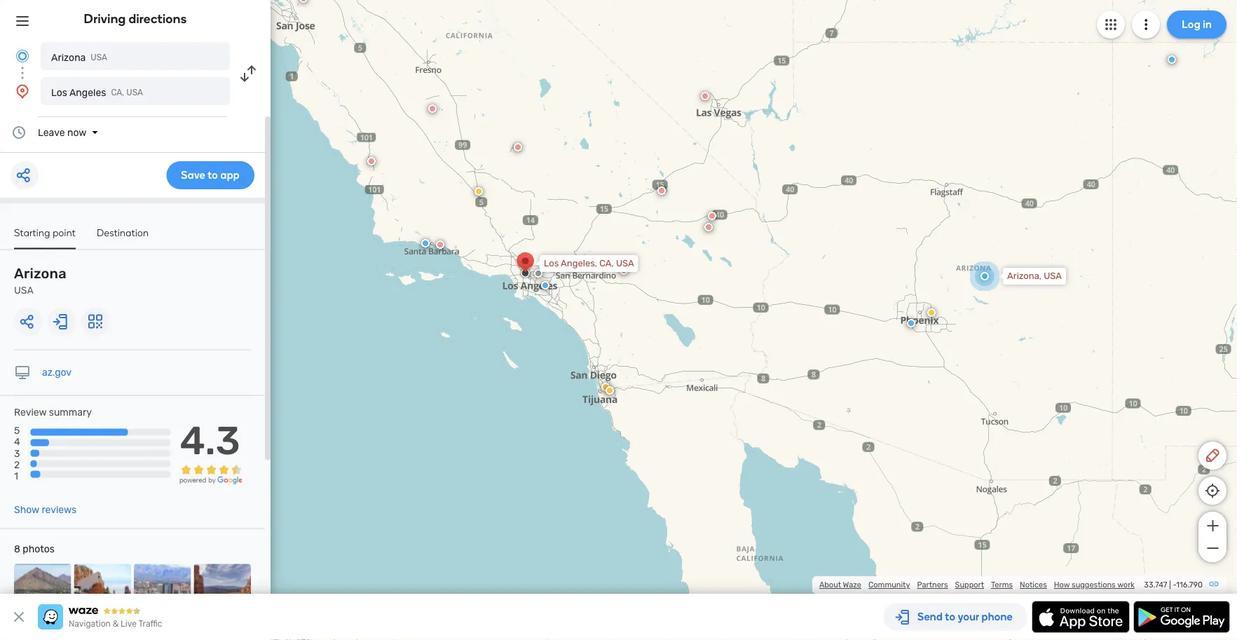Task type: describe. For each thing, give the bounding box(es) containing it.
how
[[1054, 580, 1070, 590]]

suggestions
[[1072, 580, 1116, 590]]

location image
[[14, 83, 31, 100]]

destination button
[[97, 226, 149, 248]]

waze
[[843, 580, 862, 590]]

0 horizontal spatial road closed image
[[514, 143, 522, 151]]

starting
[[14, 226, 50, 238]]

los for angeles
[[51, 87, 67, 98]]

about waze community partners support terms notices how suggestions work
[[819, 580, 1135, 590]]

destination
[[97, 226, 149, 238]]

support link
[[955, 580, 984, 590]]

image 2 of arizona, [missing %{city} value] image
[[74, 564, 131, 621]]

notices link
[[1020, 580, 1047, 590]]

usa down starting point button
[[14, 285, 33, 296]]

partners link
[[917, 580, 948, 590]]

accident image
[[534, 269, 543, 278]]

los angeles, ca, usa
[[544, 258, 634, 269]]

zoom in image
[[1204, 517, 1222, 534]]

ca, for angeles,
[[600, 258, 614, 269]]

los angeles ca, usa
[[51, 87, 143, 98]]

review summary
[[14, 407, 92, 418]]

driving
[[84, 11, 126, 26]]

5
[[14, 425, 20, 436]]

community
[[869, 580, 910, 590]]

usa inside los angeles ca, usa
[[126, 88, 143, 97]]

image 3 of arizona, [missing %{city} value] image
[[134, 564, 191, 621]]

now
[[67, 127, 87, 138]]

zoom out image
[[1204, 540, 1222, 557]]

-
[[1173, 580, 1177, 590]]

leave now
[[38, 127, 87, 138]]

33.747
[[1144, 580, 1168, 590]]

usa right arizona,
[[1044, 271, 1062, 281]]

summary
[[49, 407, 92, 418]]

0 vertical spatial police image
[[1168, 55, 1176, 64]]

los for angeles,
[[544, 258, 559, 269]]

terms
[[991, 580, 1013, 590]]

starting point
[[14, 226, 76, 238]]

review
[[14, 407, 47, 418]]

about waze link
[[819, 580, 862, 590]]

photos
[[23, 543, 55, 555]]

hazard image
[[927, 308, 936, 317]]

az.gov
[[42, 367, 72, 378]]

0 vertical spatial arizona
[[51, 52, 86, 63]]

3
[[14, 447, 20, 459]]

8
[[14, 543, 20, 555]]

driving directions
[[84, 11, 187, 26]]

ca, for angeles
[[111, 88, 124, 97]]

1 vertical spatial arizona usa
[[14, 265, 66, 296]]

image 1 of arizona, [missing %{city} value] image
[[14, 564, 71, 621]]

show
[[14, 504, 39, 516]]

arizona, usa
[[1007, 271, 1062, 281]]

navigation
[[69, 619, 111, 629]]



Task type: locate. For each thing, give the bounding box(es) containing it.
0 horizontal spatial ca,
[[111, 88, 124, 97]]

arizona usa down starting point button
[[14, 265, 66, 296]]

pencil image
[[1204, 447, 1221, 464]]

1 vertical spatial arizona
[[14, 265, 66, 282]]

usa right the angeles
[[126, 88, 143, 97]]

los
[[51, 87, 67, 98], [544, 258, 559, 269]]

ca, inside los angeles ca, usa
[[111, 88, 124, 97]]

traffic
[[138, 619, 162, 629]]

0 vertical spatial road closed image
[[701, 92, 709, 100]]

arizona usa
[[51, 52, 107, 63], [14, 265, 66, 296]]

1 vertical spatial police image
[[907, 319, 916, 327]]

angeles,
[[561, 258, 597, 269]]

image 4 of arizona, [missing %{city} value] image
[[194, 564, 251, 621]]

leave
[[38, 127, 65, 138]]

road closed image
[[299, 0, 308, 3], [428, 104, 437, 113], [367, 157, 376, 165], [658, 186, 666, 195], [708, 212, 716, 220], [705, 223, 713, 231], [436, 240, 444, 249], [620, 266, 628, 275]]

ca, right angeles,
[[600, 258, 614, 269]]

road closed image
[[701, 92, 709, 100], [514, 143, 522, 151]]

reviews
[[42, 504, 77, 516]]

0 vertical spatial police image
[[421, 239, 430, 247]]

1 horizontal spatial police image
[[541, 281, 550, 290]]

1 vertical spatial police image
[[541, 281, 550, 290]]

usa up los angeles ca, usa
[[91, 53, 107, 62]]

usa
[[91, 53, 107, 62], [126, 88, 143, 97], [616, 258, 634, 269], [1044, 271, 1062, 281], [14, 285, 33, 296]]

partners
[[917, 580, 948, 590]]

support
[[955, 580, 984, 590]]

arizona,
[[1007, 271, 1042, 281]]

4
[[14, 436, 20, 448]]

work
[[1118, 580, 1135, 590]]

link image
[[1209, 578, 1220, 590]]

show reviews
[[14, 504, 77, 516]]

0 vertical spatial arizona usa
[[51, 52, 107, 63]]

angeles
[[69, 87, 106, 98]]

5 4 3 2 1
[[14, 425, 20, 482]]

hazard image
[[475, 187, 483, 196], [601, 383, 610, 391], [606, 386, 614, 395]]

notices
[[1020, 580, 1047, 590]]

1 horizontal spatial road closed image
[[701, 92, 709, 100]]

arizona down starting point button
[[14, 265, 66, 282]]

ca,
[[111, 88, 124, 97], [600, 258, 614, 269]]

0 horizontal spatial police image
[[421, 239, 430, 247]]

1 vertical spatial ca,
[[600, 258, 614, 269]]

8 photos
[[14, 543, 55, 555]]

0 vertical spatial los
[[51, 87, 67, 98]]

33.747 | -116.790
[[1144, 580, 1203, 590]]

2
[[14, 459, 20, 470]]

navigation & live traffic
[[69, 619, 162, 629]]

starting point button
[[14, 226, 76, 249]]

police image
[[421, 239, 430, 247], [541, 281, 550, 290]]

0 horizontal spatial los
[[51, 87, 67, 98]]

arizona usa up the angeles
[[51, 52, 107, 63]]

current location image
[[14, 48, 31, 64]]

about
[[819, 580, 841, 590]]

116.790
[[1177, 580, 1203, 590]]

clock image
[[11, 124, 27, 141]]

1 horizontal spatial ca,
[[600, 258, 614, 269]]

usa right angeles,
[[616, 258, 634, 269]]

directions
[[129, 11, 187, 26]]

|
[[1169, 580, 1171, 590]]

&
[[113, 619, 119, 629]]

1 horizontal spatial los
[[544, 258, 559, 269]]

1
[[14, 470, 18, 482]]

ca, right the angeles
[[111, 88, 124, 97]]

0 horizontal spatial police image
[[907, 319, 916, 327]]

los left angeles,
[[544, 258, 559, 269]]

terms link
[[991, 580, 1013, 590]]

x image
[[11, 608, 27, 625]]

police image
[[1168, 55, 1176, 64], [907, 319, 916, 327]]

arizona
[[51, 52, 86, 63], [14, 265, 66, 282]]

computer image
[[14, 364, 31, 381]]

1 vertical spatial road closed image
[[514, 143, 522, 151]]

az.gov link
[[42, 367, 72, 378]]

1 horizontal spatial police image
[[1168, 55, 1176, 64]]

community link
[[869, 580, 910, 590]]

4.3
[[180, 417, 240, 464]]

point
[[53, 226, 76, 238]]

0 vertical spatial ca,
[[111, 88, 124, 97]]

arizona up the angeles
[[51, 52, 86, 63]]

1 vertical spatial los
[[544, 258, 559, 269]]

how suggestions work link
[[1054, 580, 1135, 590]]

live
[[121, 619, 137, 629]]

los left the angeles
[[51, 87, 67, 98]]



Task type: vqa. For each thing, say whether or not it's contained in the screenshot.
photos
yes



